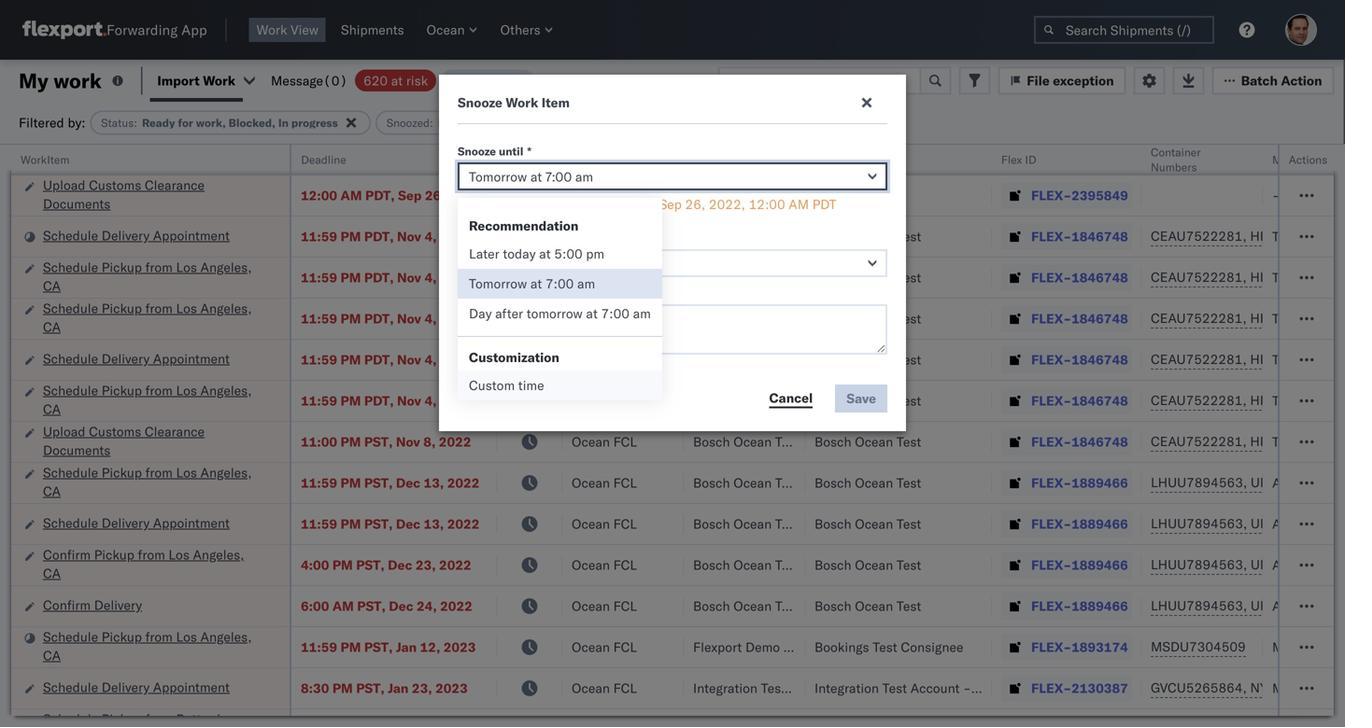Task type: vqa. For each thing, say whether or not it's contained in the screenshot.
REASON *
yes



Task type: locate. For each thing, give the bounding box(es) containing it.
10 ocean fcl from the top
[[572, 598, 637, 615]]

after
[[536, 196, 564, 213], [495, 305, 523, 322]]

mode button
[[562, 149, 665, 167]]

2 lhuu7894563, uetu5238478 from the top
[[1151, 516, 1342, 532]]

1846748
[[1071, 228, 1128, 245], [1071, 269, 1128, 286], [1071, 311, 1128, 327], [1071, 352, 1128, 368], [1071, 393, 1128, 409], [1071, 434, 1128, 450]]

3 1889466 from the top
[[1071, 557, 1128, 574]]

schedule pickup from los angeles, ca button
[[43, 258, 265, 298], [43, 299, 265, 339], [43, 382, 265, 421], [43, 464, 265, 503], [43, 628, 265, 667]]

26, left 2022,
[[685, 196, 705, 213]]

from for second the schedule pickup from los angeles, ca link from the bottom
[[145, 465, 173, 481]]

2 vertical spatial work
[[506, 94, 538, 111]]

1 confirm from the top
[[43, 547, 91, 563]]

1 vertical spatial jan
[[388, 680, 409, 697]]

2 11:59 pm pst, dec 13, 2022 from the top
[[301, 516, 480, 532]]

0 vertical spatial clearance
[[145, 177, 205, 193]]

7 resize handle column header from the left
[[1119, 145, 1141, 728]]

from for first the schedule pickup from los angeles, ca link from the bottom
[[145, 629, 173, 645]]

4 fcl from the top
[[613, 311, 637, 327]]

appointment for fourth schedule delivery appointment link from the top
[[153, 680, 230, 696]]

angeles, for fifth the schedule pickup from los angeles, ca link from the bottom
[[200, 259, 252, 276]]

delivery inside "button"
[[94, 597, 142, 614]]

work inside work view "link"
[[257, 21, 287, 38]]

2 horizontal spatial work
[[506, 94, 538, 111]]

1 vertical spatial 7:00
[[601, 305, 630, 322]]

1 vertical spatial 2023
[[435, 680, 468, 697]]

1 horizontal spatial after
[[536, 196, 564, 213]]

pst, down 11:00 pm pst, nov 8, 2022
[[364, 475, 393, 491]]

flex- for confirm pickup from los angeles, ca link
[[1031, 557, 1071, 574]]

upload customs clearance documents for 11:00 pm pst, nov 8, 2022
[[43, 424, 205, 459]]

flex-1889466 button
[[1001, 470, 1132, 496], [1001, 470, 1132, 496], [1001, 511, 1132, 538], [1001, 511, 1132, 538], [1001, 553, 1132, 579], [1001, 553, 1132, 579], [1001, 594, 1132, 620], [1001, 594, 1132, 620]]

8 11:59 from the top
[[301, 639, 337, 656]]

dec for confirm delivery
[[389, 598, 413, 615]]

delivery
[[102, 227, 150, 244], [102, 351, 150, 367], [102, 515, 150, 531], [94, 597, 142, 614], [102, 680, 150, 696]]

1 vertical spatial 23,
[[412, 680, 432, 697]]

test123456
[[1272, 228, 1345, 245], [1272, 269, 1345, 286], [1272, 311, 1345, 327], [1272, 352, 1345, 368], [1272, 393, 1345, 409], [1272, 434, 1345, 450]]

3 11:59 from the top
[[301, 311, 337, 327]]

lhuu7894563, for schedule delivery appointment
[[1151, 516, 1247, 532]]

1 schedule delivery appointment link from the top
[[43, 227, 230, 245]]

consignee button
[[805, 149, 973, 167]]

work
[[53, 68, 102, 93]]

confirm delivery button
[[43, 596, 142, 617]]

2 4, from the top
[[424, 269, 437, 286]]

angeles, inside the "confirm pickup from los angeles, ca"
[[193, 547, 244, 563]]

0 vertical spatial upload
[[43, 177, 85, 193]]

2022 up later
[[440, 228, 472, 245]]

3 flex-1846748 from the top
[[1031, 311, 1128, 327]]

0 vertical spatial 2023
[[443, 639, 476, 656]]

: left no
[[430, 116, 433, 130]]

4 schedule pickup from los angeles, ca link from the top
[[43, 464, 265, 501]]

fcl for 2nd the schedule pickup from los angeles, ca link
[[613, 311, 637, 327]]

1 vertical spatial 11:59 pm pst, dec 13, 2022
[[301, 516, 480, 532]]

snooze down on
[[458, 94, 502, 111]]

list box
[[458, 239, 662, 329]]

pm
[[586, 246, 604, 262]]

2022 down 'additional'
[[440, 311, 472, 327]]

ocean inside button
[[427, 21, 465, 38]]

schedule for second schedule delivery appointment link from the bottom of the page
[[43, 515, 98, 531]]

at left 5:00 at the left top of page
[[539, 246, 551, 262]]

pickup for 2nd the schedule pickup from los angeles, ca link
[[102, 300, 142, 317]]

schedule for fourth schedule delivery appointment link from the top
[[43, 680, 98, 696]]

vandelay down client name
[[693, 187, 747, 204]]

1 11:59 pm pdt, nov 4, 2022 from the top
[[301, 228, 472, 245]]

from
[[145, 259, 173, 276], [145, 300, 173, 317], [145, 383, 173, 399], [145, 465, 173, 481], [138, 547, 165, 563], [145, 629, 173, 645]]

3 resize handle column header from the left
[[540, 145, 562, 728]]

0 vertical spatial confirm
[[43, 547, 91, 563]]

dec left 24, at the left
[[389, 598, 413, 615]]

2 confirm from the top
[[43, 597, 91, 614]]

resize handle column header for consignee button
[[970, 145, 992, 728]]

snooze work item
[[458, 94, 570, 111]]

batch
[[1241, 72, 1278, 89]]

at down later today at 5:00 pm in the left top of the page
[[530, 276, 542, 292]]

0 vertical spatial 11:59 pm pst, dec 13, 2022
[[301, 475, 480, 491]]

1 vertical spatial after
[[495, 305, 523, 322]]

consignee up vandelay west
[[815, 153, 868, 167]]

9 fcl from the top
[[613, 557, 637, 574]]

filtered
[[19, 114, 64, 131]]

file exception button
[[998, 67, 1126, 95], [998, 67, 1126, 95]]

11:59 pm pst, dec 13, 2022 up 4:00 pm pst, dec 23, 2022
[[301, 516, 480, 532]]

2022
[[448, 187, 481, 204], [440, 228, 472, 245], [440, 269, 472, 286], [440, 311, 472, 327], [440, 352, 472, 368], [440, 393, 472, 409], [439, 434, 471, 450], [447, 475, 480, 491], [447, 516, 480, 532], [439, 557, 471, 574], [440, 598, 472, 615]]

8 resize handle column header from the left
[[1240, 145, 1263, 728]]

26, left the 'note:'
[[425, 187, 445, 204]]

1 documents from the top
[[43, 196, 111, 212]]

dec for schedule delivery appointment
[[396, 516, 420, 532]]

after right the day
[[495, 305, 523, 322]]

0 horizontal spatial am
[[577, 276, 595, 292]]

11:59 pm pdt, nov 4, 2022
[[301, 228, 472, 245], [301, 269, 472, 286], [301, 311, 472, 327], [301, 352, 472, 368], [301, 393, 472, 409]]

confirm inside the "confirm pickup from los angeles, ca"
[[43, 547, 91, 563]]

maeu94084
[[1272, 680, 1345, 697]]

11:59 for 2nd the schedule pickup from los angeles, ca link
[[301, 311, 337, 327]]

confirm inside "button"
[[43, 597, 91, 614]]

client name
[[693, 153, 756, 167]]

pst, down 11:59 pm pst, jan 12, 2023
[[356, 680, 385, 697]]

later
[[469, 246, 499, 262]]

4 ceau7522281, hlxu6269489, from the top
[[1151, 351, 1345, 368]]

2 lhuu7894563, from the top
[[1151, 516, 1247, 532]]

demo
[[745, 639, 780, 656]]

0 vertical spatial 23,
[[416, 557, 436, 574]]

2 schedule delivery appointment from the top
[[43, 351, 230, 367]]

work for snooze work item
[[506, 94, 538, 111]]

1 horizontal spatial am
[[633, 305, 651, 322]]

4 ca from the top
[[43, 483, 61, 500]]

angeles, for first the schedule pickup from los angeles, ca link from the bottom
[[200, 629, 252, 645]]

file exception
[[1027, 72, 1114, 89]]

1 vertical spatial confirm
[[43, 597, 91, 614]]

test123456 for 3rd the schedule pickup from los angeles, ca link from the top of the page
[[1272, 393, 1345, 409]]

dec up 6:00 am pst, dec 24, 2022
[[388, 557, 412, 574]]

vandelay left west
[[815, 187, 868, 204]]

0 vertical spatial upload customs clearance documents button
[[43, 176, 265, 215]]

lhuu7894563, uetu5238478 for confirm delivery
[[1151, 598, 1342, 614]]

pst,
[[364, 434, 393, 450], [364, 475, 393, 491], [364, 516, 393, 532], [356, 557, 385, 574], [357, 598, 386, 615], [364, 639, 393, 656], [356, 680, 385, 697]]

work down the track
[[506, 94, 538, 111]]

8,
[[423, 434, 436, 450]]

schedule for first the schedule pickup from los angeles, ca link from the bottom
[[43, 629, 98, 645]]

11 fcl from the top
[[613, 639, 637, 656]]

0 vertical spatial upload customs clearance documents
[[43, 177, 205, 212]]

13,
[[424, 475, 444, 491], [424, 516, 444, 532]]

los for first the schedule pickup from los angeles, ca link from the bottom
[[176, 629, 197, 645]]

2 flex- from the top
[[1031, 228, 1071, 245]]

resize handle column header for workitem button
[[267, 145, 290, 728]]

confirm up confirm delivery
[[43, 547, 91, 563]]

3 appointment from the top
[[153, 515, 230, 531]]

2 schedule pickup from los angeles, ca link from the top
[[43, 299, 265, 337]]

0 vertical spatial 7:00
[[545, 276, 574, 292]]

am down (optional)
[[633, 305, 651, 322]]

shipments link
[[333, 18, 412, 42]]

am down deadline
[[340, 187, 362, 204]]

12:00 down deadline
[[301, 187, 337, 204]]

26,
[[425, 187, 445, 204], [685, 196, 705, 213]]

2022 down 11:00 pm pst, nov 8, 2022
[[447, 475, 480, 491]]

after right the is
[[536, 196, 564, 213]]

am for 6:00 am pst, dec 24, 2022
[[332, 598, 354, 615]]

schedule for second the schedule pickup from los angeles, ca link from the bottom
[[43, 465, 98, 481]]

0 vertical spatial upload customs clearance documents link
[[43, 176, 265, 213]]

2023 right '12,'
[[443, 639, 476, 656]]

dec up 4:00 pm pst, dec 23, 2022
[[396, 516, 420, 532]]

sep down deadline button in the left of the page
[[398, 187, 422, 204]]

karl
[[975, 680, 999, 697]]

4,
[[424, 228, 437, 245], [424, 269, 437, 286], [424, 311, 437, 327], [424, 352, 437, 368], [424, 393, 437, 409]]

from for 2nd the schedule pickup from los angeles, ca link
[[145, 300, 173, 317]]

angeles, for 3rd the schedule pickup from los angeles, ca link from the top of the page
[[200, 383, 252, 399]]

1 vertical spatial upload customs clearance documents button
[[43, 423, 265, 462]]

1 horizontal spatial 12:00
[[749, 196, 785, 213]]

lhuu7894563, uetu5238478 for schedule delivery appointment
[[1151, 516, 1342, 532]]

pickup for fifth the schedule pickup from los angeles, ca link from the bottom
[[102, 259, 142, 276]]

customs for 11:00 pm pst, nov 8, 2022
[[89, 424, 141, 440]]

los inside the "confirm pickup from los angeles, ca"
[[169, 547, 189, 563]]

2022 up 4:00 pm pst, dec 23, 2022
[[447, 516, 480, 532]]

am right 6:00
[[332, 598, 354, 615]]

resize handle column header for deadline button in the left of the page
[[475, 145, 497, 728]]

1 flex-1846748 from the top
[[1031, 228, 1128, 245]]

from inside the "confirm pickup from los angeles, ca"
[[138, 547, 165, 563]]

2022,
[[709, 196, 745, 213]]

0 vertical spatial work
[[257, 21, 287, 38]]

consignee up integration
[[783, 639, 846, 656]]

1 upload customs clearance documents button from the top
[[43, 176, 265, 215]]

work,
[[196, 116, 226, 130]]

7:00 up day after tomorrow at 7:00 am
[[545, 276, 574, 292]]

1889466 for schedule pickup from los angeles, ca
[[1071, 475, 1128, 491]]

flex- for second schedule delivery appointment link from the bottom of the page
[[1031, 516, 1071, 532]]

1 vertical spatial work
[[203, 72, 235, 89]]

mode
[[572, 153, 600, 167]]

1 flex- from the top
[[1031, 187, 1071, 204]]

0 vertical spatial after
[[536, 196, 564, 213]]

jan down 11:59 pm pst, jan 12, 2023
[[388, 680, 409, 697]]

ca for first the schedule pickup from los angeles, ca link from the bottom
[[43, 648, 61, 664]]

1 schedule from the top
[[43, 227, 98, 244]]

2 fcl from the top
[[613, 228, 637, 245]]

23, for jan
[[412, 680, 432, 697]]

fcl for confirm delivery link
[[613, 598, 637, 615]]

schedule delivery appointment for 2nd schedule delivery appointment link from the top of the page
[[43, 351, 230, 367]]

confirm pickup from los angeles, ca link
[[43, 546, 265, 583]]

13, up 4:00 pm pst, dec 23, 2022
[[424, 516, 444, 532]]

23, for dec
[[416, 557, 436, 574]]

jan left '12,'
[[396, 639, 417, 656]]

pdt, for 2nd the schedule pickup from los angeles, ca link
[[364, 311, 394, 327]]

schedule for 3rd the schedule pickup from los angeles, ca link from the top of the page
[[43, 383, 98, 399]]

6 11:59 from the top
[[301, 475, 337, 491]]

flex-1846748
[[1031, 228, 1128, 245], [1031, 269, 1128, 286], [1031, 311, 1128, 327], [1031, 352, 1128, 368], [1031, 393, 1128, 409], [1031, 434, 1128, 450]]

11:59 for 3rd the schedule pickup from los angeles, ca link from the top of the page
[[301, 393, 337, 409]]

pdt,
[[365, 187, 395, 204], [364, 228, 394, 245], [364, 269, 394, 286], [364, 311, 394, 327], [364, 352, 394, 368], [364, 393, 394, 409]]

6 ca from the top
[[43, 648, 61, 664]]

10 flex- from the top
[[1031, 557, 1071, 574]]

schedule delivery appointment for 4th schedule delivery appointment link from the bottom
[[43, 227, 230, 244]]

at down (optional)
[[586, 305, 598, 322]]

3 ca from the top
[[43, 401, 61, 418]]

gvcu5265864, nyku9743990
[[1151, 680, 1342, 696]]

1 vertical spatial *
[[501, 231, 505, 245]]

2 : from the left
[[430, 116, 433, 130]]

163
[[450, 72, 474, 89]]

flex-1846748 for 2nd the schedule pickup from los angeles, ca link
[[1031, 311, 1128, 327]]

lhuu7894563,
[[1151, 475, 1247, 491], [1151, 516, 1247, 532], [1151, 557, 1247, 573], [1151, 598, 1247, 614]]

deadline
[[301, 153, 346, 167]]

id
[[1025, 153, 1037, 167]]

import work
[[157, 72, 235, 89]]

4 schedule pickup from los angeles, ca from the top
[[43, 465, 252, 500]]

clearance for 11:00 pm pst, nov 8, 2022
[[145, 424, 205, 440]]

2022 up 'additional'
[[440, 269, 472, 286]]

pm
[[340, 228, 361, 245], [340, 269, 361, 286], [340, 311, 361, 327], [340, 352, 361, 368], [340, 393, 361, 409], [340, 434, 361, 450], [340, 475, 361, 491], [340, 516, 361, 532], [332, 557, 353, 574], [340, 639, 361, 656], [332, 680, 353, 697]]

4 lhuu7894563, uetu5238478 from the top
[[1151, 598, 1342, 614]]

6:00 am pst, dec 24, 2022
[[301, 598, 472, 615]]

snooze for work
[[458, 94, 502, 111]]

jan for 12,
[[396, 639, 417, 656]]

0 vertical spatial am
[[577, 276, 595, 292]]

1 vertical spatial upload customs clearance documents link
[[43, 423, 265, 460]]

7 11:59 from the top
[[301, 516, 337, 532]]

1 schedule pickup from los angeles, ca from the top
[[43, 259, 252, 294]]

appointment
[[153, 227, 230, 244], [153, 351, 230, 367], [153, 515, 230, 531], [153, 680, 230, 696]]

pdt, for 4th schedule delivery appointment link from the bottom
[[364, 228, 394, 245]]

2 13, from the top
[[424, 516, 444, 532]]

1 test123456 from the top
[[1272, 228, 1345, 245]]

1 upload from the top
[[43, 177, 85, 193]]

pst, up 4:00 pm pst, dec 23, 2022
[[364, 516, 393, 532]]

1 horizontal spatial :
[[430, 116, 433, 130]]

* right until
[[527, 144, 531, 158]]

2 ca from the top
[[43, 319, 61, 335]]

: left ready
[[134, 116, 137, 130]]

1 vertical spatial customs
[[89, 424, 141, 440]]

1 lhuu7894563, uetu5238478 from the top
[[1151, 475, 1342, 491]]

1 schedule pickup from los angeles, ca button from the top
[[43, 258, 265, 298]]

snooze until *
[[458, 144, 531, 158]]

3 uetu5238478 from the top
[[1251, 557, 1342, 573]]

upload customs clearance documents button
[[43, 176, 265, 215], [43, 423, 265, 462]]

12:00 right 2022,
[[749, 196, 785, 213]]

ca inside the "confirm pickup from los angeles, ca"
[[43, 566, 61, 582]]

2023 for 11:59 pm pst, jan 12, 2023
[[443, 639, 476, 656]]

2022 left this
[[448, 187, 481, 204]]

2022 up 6:00 am pst, dec 24, 2022
[[439, 557, 471, 574]]

1 vertical spatial upload
[[43, 424, 85, 440]]

am down pm
[[577, 276, 595, 292]]

2023 for 8:30 pm pst, jan 23, 2023
[[435, 680, 468, 697]]

at
[[391, 72, 403, 89], [539, 246, 551, 262], [530, 276, 542, 292], [586, 305, 598, 322]]

2 upload customs clearance documents button from the top
[[43, 423, 265, 462]]

13, down 8,
[[424, 475, 444, 491]]

4 abcdefg78 from the top
[[1272, 598, 1345, 615]]

snooze left until
[[458, 144, 496, 158]]

12:00
[[301, 187, 337, 204], [749, 196, 785, 213]]

schedule for fifth the schedule pickup from los angeles, ca link from the bottom
[[43, 259, 98, 276]]

uetu5238478 for confirm delivery
[[1251, 598, 1342, 614]]

sep right of
[[659, 196, 682, 213]]

pickup for confirm pickup from los angeles, ca link
[[94, 547, 134, 563]]

23, down '12,'
[[412, 680, 432, 697]]

1 vertical spatial documents
[[43, 442, 111, 459]]

pst, down 4:00 pm pst, dec 23, 2022
[[357, 598, 386, 615]]

2022 down customization
[[440, 393, 472, 409]]

item
[[541, 94, 570, 111]]

consignee inside button
[[815, 153, 868, 167]]

my
[[19, 68, 48, 93]]

1 vertical spatial clearance
[[145, 424, 205, 440]]

1 horizontal spatial work
[[257, 21, 287, 38]]

12 fcl from the top
[[613, 680, 637, 697]]

1 horizontal spatial vandelay
[[815, 187, 868, 204]]

5:00
[[554, 246, 583, 262]]

flex- for second the schedule pickup from los angeles, ca link from the bottom
[[1031, 475, 1071, 491]]

angeles, for confirm pickup from los angeles, ca link
[[193, 547, 244, 563]]

flex-1889466
[[1031, 475, 1128, 491], [1031, 516, 1128, 532], [1031, 557, 1128, 574], [1031, 598, 1128, 615]]

pst, up 8:30 pm pst, jan 23, 2023
[[364, 639, 393, 656]]

uetu5238478 for schedule pickup from los angeles, ca
[[1251, 475, 1342, 491]]

1 1889466 from the top
[[1071, 475, 1128, 491]]

schedule delivery appointment button
[[43, 227, 230, 247], [43, 350, 230, 370], [43, 514, 230, 535], [43, 679, 230, 699]]

list box containing later today at 5:00 pm
[[458, 239, 662, 329]]

resize handle column header
[[267, 145, 290, 728], [475, 145, 497, 728], [540, 145, 562, 728], [661, 145, 684, 728], [783, 145, 805, 728], [970, 145, 992, 728], [1119, 145, 1141, 728], [1240, 145, 1263, 728], [1311, 145, 1334, 728]]

4 schedule delivery appointment link from the top
[[43, 679, 230, 697]]

risk
[[406, 72, 428, 89]]

2130387
[[1071, 680, 1128, 697]]

1 4, from the top
[[424, 228, 437, 245]]

1 appointment from the top
[[153, 227, 230, 244]]

11:59 for second schedule delivery appointment link from the bottom of the page
[[301, 516, 337, 532]]

1 vertical spatial 13,
[[424, 516, 444, 532]]

schedule pickup from los angeles, ca for 3rd the schedule pickup from los angeles, ca link from the top of the page
[[43, 383, 252, 418]]

0 horizontal spatial work
[[203, 72, 235, 89]]

2 flex-1889466 from the top
[[1031, 516, 1128, 532]]

2 schedule from the top
[[43, 259, 98, 276]]

2022 up custom at left bottom
[[440, 352, 472, 368]]

3 lhuu7894563, uetu5238478 from the top
[[1151, 557, 1342, 573]]

7:00 down (optional)
[[601, 305, 630, 322]]

pickup inside the "confirm pickup from los angeles, ca"
[[94, 547, 134, 563]]

8 ocean fcl from the top
[[572, 516, 637, 532]]

0 horizontal spatial vandelay
[[693, 187, 747, 204]]

snooze for until
[[458, 144, 496, 158]]

exception
[[1053, 72, 1114, 89]]

1 schedule delivery appointment from the top
[[43, 227, 230, 244]]

1 horizontal spatial 7:00
[[601, 305, 630, 322]]

Search Work text field
[[718, 67, 921, 95]]

5 flex- from the top
[[1031, 352, 1071, 368]]

* up today at the top left of the page
[[501, 231, 505, 245]]

0 vertical spatial jan
[[396, 639, 417, 656]]

23, up 24, at the left
[[416, 557, 436, 574]]

11:59 pm pst, dec 13, 2022
[[301, 475, 480, 491], [301, 516, 480, 532]]

6 ocean fcl from the top
[[572, 434, 637, 450]]

schedule pickup from los angeles, ca for second the schedule pickup from los angeles, ca link from the bottom
[[43, 465, 252, 500]]

: for snoozed
[[430, 116, 433, 130]]

customs for 12:00 am pdt, sep 26, 2022
[[89, 177, 141, 193]]

4 appointment from the top
[[153, 680, 230, 696]]

dec down 11:00 pm pst, nov 8, 2022
[[396, 475, 420, 491]]

11:59 pm pst, dec 13, 2022 down 11:00 pm pst, nov 8, 2022
[[301, 475, 480, 491]]

flex-1846748 for 2nd schedule delivery appointment link from the top of the page
[[1031, 352, 1128, 368]]

sep
[[398, 187, 422, 204], [659, 196, 682, 213]]

time
[[518, 377, 544, 394]]

1 ca from the top
[[43, 278, 61, 294]]

shipments
[[341, 21, 404, 38]]

5 resize handle column header from the left
[[783, 145, 805, 728]]

1 11:59 from the top
[[301, 228, 337, 245]]

confirm down the "confirm pickup from los angeles, ca"
[[43, 597, 91, 614]]

abcdefg78 for confirm pickup from los angeles, ca
[[1272, 557, 1345, 574]]

schedule for 2nd the schedule pickup from los angeles, ca link
[[43, 300, 98, 317]]

1 uetu5238478 from the top
[[1251, 475, 1342, 491]]

resize handle column header for client name button
[[783, 145, 805, 728]]

of
[[644, 196, 656, 213]]

work right import
[[203, 72, 235, 89]]

12 flex- from the top
[[1031, 639, 1071, 656]]

11:59 for 4th schedule delivery appointment link from the bottom
[[301, 228, 337, 245]]

fcl for 3rd the schedule pickup from los angeles, ca link from the top of the page
[[613, 393, 637, 409]]

import work button
[[157, 72, 235, 89]]

5 ceau7522281, hlxu6269489, from the top
[[1151, 392, 1345, 409]]

pst, up 6:00 am pst, dec 24, 2022
[[356, 557, 385, 574]]

6 ceau7522281, from the top
[[1151, 433, 1247, 450]]

5 4, from the top
[[424, 393, 437, 409]]

0 horizontal spatial :
[[134, 116, 137, 130]]

2022 for second schedule delivery appointment link from the bottom of the page
[[447, 516, 480, 532]]

1 abcdefg78 from the top
[[1272, 475, 1345, 491]]

filtered by:
[[19, 114, 86, 131]]

1 horizontal spatial *
[[527, 144, 531, 158]]

4 schedule delivery appointment from the top
[[43, 680, 230, 696]]

0 vertical spatial customs
[[89, 177, 141, 193]]

2023 down '12,'
[[435, 680, 468, 697]]

test123456 for 2nd schedule delivery appointment link from the top of the page
[[1272, 352, 1345, 368]]

9 schedule from the top
[[43, 680, 98, 696]]

4 flex-1846748 from the top
[[1031, 352, 1128, 368]]

ca for fifth the schedule pickup from los angeles, ca link from the bottom
[[43, 278, 61, 294]]

batch action
[[1241, 72, 1322, 89]]

8:30
[[301, 680, 329, 697]]

ceau7522281, hlxu6269489, for 2nd schedule delivery appointment link from the top of the page
[[1151, 351, 1345, 368]]

3 lhuu7894563, from the top
[[1151, 557, 1247, 573]]

0 vertical spatial 13,
[[424, 475, 444, 491]]

appointment for 4th schedule delivery appointment link from the bottom
[[153, 227, 230, 244]]

fcl for second schedule delivery appointment link from the bottom of the page
[[613, 516, 637, 532]]

flex-
[[1031, 187, 1071, 204], [1031, 228, 1071, 245], [1031, 269, 1071, 286], [1031, 311, 1071, 327], [1031, 352, 1071, 368], [1031, 393, 1071, 409], [1031, 434, 1071, 450], [1031, 475, 1071, 491], [1031, 516, 1071, 532], [1031, 557, 1071, 574], [1031, 598, 1071, 615], [1031, 639, 1071, 656], [1031, 680, 1071, 697]]

0 vertical spatial documents
[[43, 196, 111, 212]]

container
[[1151, 145, 1201, 159]]

work left view
[[257, 21, 287, 38]]

note: this is after the deadline of sep 26, 2022, 12:00 am pdt
[[458, 196, 836, 213]]

(optional)
[[576, 286, 636, 300]]

lhuu7894563, uetu5238478 for schedule pickup from los angeles, ca
[[1151, 475, 1342, 491]]

6 flex- from the top
[[1031, 393, 1071, 409]]

3 abcdefg78 from the top
[[1272, 557, 1345, 574]]

3 1846748 from the top
[[1071, 311, 1128, 327]]

2022 right 24, at the left
[[440, 598, 472, 615]]

documents for 12:00
[[43, 196, 111, 212]]

9 flex- from the top
[[1031, 516, 1071, 532]]

0 horizontal spatial after
[[495, 305, 523, 322]]

1 vertical spatial upload customs clearance documents
[[43, 424, 205, 459]]

consignee up 'account'
[[901, 639, 963, 656]]

3 schedule pickup from los angeles, ca from the top
[[43, 383, 252, 418]]

client
[[693, 153, 723, 167]]

0 vertical spatial *
[[527, 144, 531, 158]]

3 4, from the top
[[424, 311, 437, 327]]

numbers
[[1151, 160, 1197, 174]]

flex-1846748 for 3rd the schedule pickup from los angeles, ca link from the top of the page
[[1031, 393, 1128, 409]]



Task type: describe. For each thing, give the bounding box(es) containing it.
4:00 pm pst, dec 23, 2022
[[301, 557, 471, 574]]

1 vertical spatial am
[[633, 305, 651, 322]]

upload for 12:00 am pdt, sep 26, 2022
[[43, 177, 85, 193]]

forwarding
[[106, 21, 178, 39]]

6 ceau7522281, hlxu6269489, from the top
[[1151, 433, 1345, 450]]

confirm pickup from los angeles, ca button
[[43, 546, 265, 585]]

1889466 for schedule delivery appointment
[[1071, 516, 1128, 532]]

snooze up the is
[[506, 153, 543, 167]]

pst, for confirm delivery link
[[357, 598, 386, 615]]

abcdefg78 for schedule pickup from los angeles, ca
[[1272, 475, 1345, 491]]

test123456 for 4th schedule delivery appointment link from the bottom
[[1272, 228, 1345, 245]]

3 hlxu6269489, from the top
[[1250, 310, 1345, 326]]

12 ocean fcl from the top
[[572, 680, 637, 697]]

--
[[1272, 187, 1288, 204]]

on
[[477, 72, 492, 89]]

flex
[[1001, 153, 1022, 167]]

blocked,
[[229, 116, 275, 130]]

others
[[500, 21, 540, 38]]

1 hlxu6269489, from the top
[[1250, 228, 1345, 244]]

5 ceau7522281, from the top
[[1151, 392, 1247, 409]]

2 hlxu6269489, from the top
[[1250, 269, 1345, 285]]

view
[[291, 21, 319, 38]]

ocean button
[[419, 18, 485, 42]]

5 1846748 from the top
[[1071, 393, 1128, 409]]

2 schedule delivery appointment button from the top
[[43, 350, 230, 370]]

others button
[[493, 18, 561, 42]]

11 ocean fcl from the top
[[572, 639, 637, 656]]

1 ceau7522281, from the top
[[1151, 228, 1247, 244]]

24,
[[417, 598, 437, 615]]

620 at risk
[[363, 72, 428, 89]]

2 ceau7522281, from the top
[[1151, 269, 1247, 285]]

lagerfeld
[[1002, 680, 1058, 697]]

7 ocean fcl from the top
[[572, 475, 637, 491]]

0 horizontal spatial 26,
[[425, 187, 445, 204]]

5 schedule pickup from los angeles, ca button from the top
[[43, 628, 265, 667]]

day
[[469, 305, 492, 322]]

1893174
[[1071, 639, 1128, 656]]

4 ocean fcl from the top
[[572, 311, 637, 327]]

container numbers
[[1151, 145, 1201, 174]]

flex- for confirm delivery link
[[1031, 598, 1071, 615]]

workitem button
[[11, 149, 271, 167]]

flex- for 3rd the schedule pickup from los angeles, ca link from the top of the page
[[1031, 393, 1071, 409]]

0 horizontal spatial sep
[[398, 187, 422, 204]]

9 resize handle column header from the left
[[1311, 145, 1334, 728]]

documents for 11:00
[[43, 442, 111, 459]]

forwarding app
[[106, 21, 207, 39]]

flex- for 4th schedule delivery appointment link from the bottom
[[1031, 228, 1071, 245]]

6 hlxu6269489, from the top
[[1250, 433, 1345, 450]]

12:00 am pdt, sep 26, 2022
[[301, 187, 481, 204]]

5 schedule pickup from los angeles, ca link from the top
[[43, 628, 265, 666]]

day after tomorrow at 7:00 am
[[469, 305, 651, 322]]

Select snooze reason text field
[[458, 249, 887, 277]]

mbl/mawb n button
[[1263, 149, 1345, 167]]

fcl for confirm pickup from los angeles, ca link
[[613, 557, 637, 574]]

integration test account - karl lagerfeld
[[815, 680, 1058, 697]]

pst, for fourth schedule delivery appointment link from the top
[[356, 680, 385, 697]]

flex- for 2nd the schedule pickup from los angeles, ca link
[[1031, 311, 1071, 327]]

2 test123456 from the top
[[1272, 269, 1345, 286]]

flex- for fourth schedule delivery appointment link from the top
[[1031, 680, 1071, 697]]

flex-1846748 for 4th schedule delivery appointment link from the bottom
[[1031, 228, 1128, 245]]

confirm for confirm pickup from los angeles, ca
[[43, 547, 91, 563]]

customization
[[469, 349, 559, 366]]

fcl for fourth schedule delivery appointment link from the top
[[613, 680, 637, 697]]

6 1846748 from the top
[[1071, 434, 1128, 450]]

the
[[567, 196, 586, 213]]

5 ocean fcl from the top
[[572, 393, 637, 409]]

4 hlxu6269489, from the top
[[1250, 351, 1345, 368]]

Max 200 characters text field
[[458, 305, 887, 355]]

appointment for 2nd schedule delivery appointment link from the top of the page
[[153, 351, 230, 367]]

6 flex-1846748 from the top
[[1031, 434, 1128, 450]]

container numbers button
[[1141, 141, 1244, 175]]

pickup for second the schedule pickup from los angeles, ca link from the bottom
[[102, 465, 142, 481]]

0 horizontal spatial *
[[501, 231, 505, 245]]

uetu5238478 for confirm pickup from los angeles, ca
[[1251, 557, 1342, 573]]

dec for confirm pickup from los angeles, ca
[[388, 557, 412, 574]]

mbl/mawb
[[1272, 153, 1337, 167]]

pdt, for 2nd schedule delivery appointment link from the top of the page
[[364, 352, 394, 368]]

vandelay west
[[815, 187, 902, 204]]

Tomorrow at 7:00 am text field
[[458, 163, 887, 191]]

schedule pickup from los angeles, ca for first the schedule pickup from los angeles, ca link from the bottom
[[43, 629, 252, 664]]

deadline
[[590, 196, 641, 213]]

upload customs clearance documents link for 12:00 am pdt, sep 26, 2022
[[43, 176, 265, 213]]

8:30 pm pst, jan 23, 2023
[[301, 680, 468, 697]]

163 on track
[[450, 72, 526, 89]]

3 ocean fcl from the top
[[572, 269, 637, 286]]

custom time list box
[[458, 371, 662, 401]]

11:59 for 2nd schedule delivery appointment link from the top of the page
[[301, 352, 337, 368]]

action
[[1281, 72, 1322, 89]]

flex id button
[[992, 149, 1123, 167]]

pst, left 8,
[[364, 434, 393, 450]]

6:00
[[301, 598, 329, 615]]

clearance for 12:00 am pdt, sep 26, 2022
[[145, 177, 205, 193]]

west
[[872, 187, 902, 204]]

4 4, from the top
[[424, 352, 437, 368]]

flex-2130387
[[1031, 680, 1128, 697]]

am for 12:00 am pdt, sep 26, 2022
[[340, 187, 362, 204]]

2 11:59 pm pdt, nov 4, 2022 from the top
[[301, 269, 472, 286]]

ceau7522281, hlxu6269489, for 4th schedule delivery appointment link from the bottom
[[1151, 228, 1345, 244]]

Search Shipments (/) text field
[[1034, 16, 1214, 44]]

los for confirm pickup from los angeles, ca link
[[169, 547, 189, 563]]

consignee for flexport demo consignee
[[783, 639, 846, 656]]

11:00 pm pst, nov 8, 2022
[[301, 434, 471, 450]]

until
[[499, 144, 523, 158]]

custom time
[[469, 377, 544, 394]]

consignee for bookings test consignee
[[901, 639, 963, 656]]

abcdefg78 for schedule delivery appointment
[[1272, 516, 1345, 532]]

ca for confirm pickup from los angeles, ca link
[[43, 566, 61, 582]]

2 schedule pickup from los angeles, ca button from the top
[[43, 299, 265, 339]]

workitem
[[21, 153, 69, 167]]

2 schedule delivery appointment link from the top
[[43, 350, 230, 368]]

los for second the schedule pickup from los angeles, ca link from the bottom
[[176, 465, 197, 481]]

confirm delivery link
[[43, 596, 142, 615]]

pst, for confirm pickup from los angeles, ca link
[[356, 557, 385, 574]]

lhuu7894563, for confirm delivery
[[1151, 598, 1247, 614]]

lhuu7894563, for schedule pickup from los angeles, ca
[[1151, 475, 1247, 491]]

los for 3rd the schedule pickup from los angeles, ca link from the top of the page
[[176, 383, 197, 399]]

name
[[726, 153, 756, 167]]

no
[[438, 116, 453, 130]]

6 fcl from the top
[[613, 434, 637, 450]]

flexport
[[693, 639, 742, 656]]

at left the risk
[[391, 72, 403, 89]]

flexport. image
[[22, 21, 106, 39]]

fcl for second the schedule pickup from los angeles, ca link from the bottom
[[613, 475, 637, 491]]

2 flex-1846748 from the top
[[1031, 269, 1128, 286]]

flex-1893174
[[1031, 639, 1128, 656]]

fcl for first the schedule pickup from los angeles, ca link from the bottom
[[613, 639, 637, 656]]

upload customs clearance documents link for 11:00 pm pst, nov 8, 2022
[[43, 423, 265, 460]]

recommendation
[[469, 218, 579, 234]]

reason *
[[458, 231, 505, 245]]

4 ceau7522281, from the top
[[1151, 351, 1247, 368]]

mbl/mawb n
[[1272, 153, 1345, 167]]

msdu7304509
[[1151, 639, 1246, 655]]

3 schedule pickup from los angeles, ca link from the top
[[43, 382, 265, 419]]

1 ocean fcl from the top
[[572, 187, 637, 204]]

integration
[[815, 680, 879, 697]]

account
[[910, 680, 960, 697]]

app
[[181, 21, 207, 39]]

3 ceau7522281, from the top
[[1151, 310, 1247, 326]]

status : ready for work, blocked, in progress
[[101, 116, 338, 130]]

2 1846748 from the top
[[1071, 269, 1128, 286]]

1 fcl from the top
[[613, 187, 637, 204]]

2 11:59 from the top
[[301, 269, 337, 286]]

4 schedule delivery appointment button from the top
[[43, 679, 230, 699]]

1 schedule delivery appointment button from the top
[[43, 227, 230, 247]]

upload customs clearance documents button for 12:00 am pdt, sep 26, 2022
[[43, 176, 265, 215]]

bookings
[[815, 639, 869, 656]]

from for fifth the schedule pickup from los angeles, ca link from the bottom
[[145, 259, 173, 276]]

5 hlxu6269489, from the top
[[1250, 392, 1345, 409]]

schedule delivery appointment for fourth schedule delivery appointment link from the top
[[43, 680, 230, 696]]

2022 for 2nd the schedule pickup from los angeles, ca link
[[440, 311, 472, 327]]

confirm delivery
[[43, 597, 142, 614]]

3 schedule pickup from los angeles, ca button from the top
[[43, 382, 265, 421]]

message
[[271, 72, 323, 89]]

1 1846748 from the top
[[1071, 228, 1128, 245]]

this
[[494, 196, 519, 213]]

bookings test consignee
[[815, 639, 963, 656]]

comments
[[517, 286, 572, 300]]

1889466 for confirm delivery
[[1071, 598, 1128, 615]]

import
[[157, 72, 200, 89]]

angeles, for second the schedule pickup from los angeles, ca link from the bottom
[[200, 465, 252, 481]]

1 schedule pickup from los angeles, ca link from the top
[[43, 258, 265, 296]]

tomorrow
[[527, 305, 583, 322]]

2 ceau7522281, hlxu6269489, from the top
[[1151, 269, 1345, 285]]

nyku9743990
[[1250, 680, 1342, 696]]

4 1846748 from the top
[[1071, 352, 1128, 368]]

2022 for 3rd the schedule pickup from los angeles, ca link from the top of the page
[[440, 393, 472, 409]]

test123456 for 2nd the schedule pickup from los angeles, ca link
[[1272, 311, 1345, 327]]

3 flex- from the top
[[1031, 269, 1071, 286]]

0 horizontal spatial 12:00
[[301, 187, 337, 204]]

custom
[[469, 377, 515, 394]]

upload customs clearance documents button for 11:00 pm pst, nov 8, 2022
[[43, 423, 265, 462]]

work view link
[[249, 18, 326, 42]]

ceau7522281, hlxu6269489, for 2nd the schedule pickup from los angeles, ca link
[[1151, 310, 1345, 326]]

upload for 11:00 pm pst, nov 8, 2022
[[43, 424, 85, 440]]

today
[[503, 246, 536, 262]]

schedule delivery appointment for second schedule delivery appointment link from the bottom of the page
[[43, 515, 230, 531]]

flex-2395849
[[1031, 187, 1128, 204]]

2022 for confirm delivery link
[[440, 598, 472, 615]]

am left pdt
[[789, 196, 809, 213]]

ready
[[142, 116, 175, 130]]

later today at 5:00 pm
[[469, 246, 604, 262]]

: for status
[[134, 116, 137, 130]]

4 11:59 pm pdt, nov 4, 2022 from the top
[[301, 352, 472, 368]]

los for 2nd the schedule pickup from los angeles, ca link
[[176, 300, 197, 317]]

los for fifth the schedule pickup from los angeles, ca link from the bottom
[[176, 259, 197, 276]]

flexport demo consignee
[[693, 639, 846, 656]]

9 ocean fcl from the top
[[572, 557, 637, 574]]

confirm for confirm delivery
[[43, 597, 91, 614]]

resize handle column header for 'mode' button
[[661, 145, 684, 728]]

by:
[[68, 114, 86, 131]]

pickup for 3rd the schedule pickup from los angeles, ca link from the top of the page
[[102, 383, 142, 399]]

1 horizontal spatial sep
[[659, 196, 682, 213]]

3 11:59 pm pdt, nov 4, 2022 from the top
[[301, 311, 472, 327]]

ca for 3rd the schedule pickup from los angeles, ca link from the top of the page
[[43, 401, 61, 418]]

maeu97361
[[1272, 639, 1345, 656]]

from for 3rd the schedule pickup from los angeles, ca link from the top of the page
[[145, 383, 173, 399]]

11:59 pm pst, jan 12, 2023
[[301, 639, 476, 656]]

n
[[1340, 153, 1345, 167]]

for
[[178, 116, 193, 130]]

upload customs clearance documents for 12:00 am pdt, sep 26, 2022
[[43, 177, 205, 212]]

2022 right 8,
[[439, 434, 471, 450]]

snoozed : no
[[386, 116, 453, 130]]

6 test123456 from the top
[[1272, 434, 1345, 450]]

2022 for 4th schedule delivery appointment link from the bottom
[[440, 228, 472, 245]]

confirm pickup from los angeles, ca
[[43, 547, 244, 582]]

3 schedule delivery appointment button from the top
[[43, 514, 230, 535]]

client name button
[[684, 149, 786, 167]]

schedule pickup from los angeles, ca for 2nd the schedule pickup from los angeles, ca link
[[43, 300, 252, 335]]

3 schedule delivery appointment link from the top
[[43, 514, 230, 533]]

schedule for 4th schedule delivery appointment link from the bottom
[[43, 227, 98, 244]]

abcdefg78 for confirm delivery
[[1272, 598, 1345, 615]]

lhuu7894563, for confirm pickup from los angeles, ca
[[1151, 557, 1247, 573]]

3 fcl from the top
[[613, 269, 637, 286]]

cancel
[[769, 390, 813, 406]]

1889466 for confirm pickup from los angeles, ca
[[1071, 557, 1128, 574]]

pst, for first the schedule pickup from los angeles, ca link from the bottom
[[364, 639, 393, 656]]

in
[[278, 116, 289, 130]]

0 horizontal spatial 7:00
[[545, 276, 574, 292]]

2 ocean fcl from the top
[[572, 228, 637, 245]]

resize handle column header for container numbers button at the top right of page
[[1240, 145, 1263, 728]]

7 flex- from the top
[[1031, 434, 1071, 450]]

5 11:59 pm pdt, nov 4, 2022 from the top
[[301, 393, 472, 409]]

1 horizontal spatial 26,
[[685, 196, 705, 213]]

4 schedule pickup from los angeles, ca button from the top
[[43, 464, 265, 503]]

12,
[[420, 639, 440, 656]]

11:59 for second the schedule pickup from los angeles, ca link from the bottom
[[301, 475, 337, 491]]

file
[[1027, 72, 1050, 89]]

flex id
[[1001, 153, 1037, 167]]



